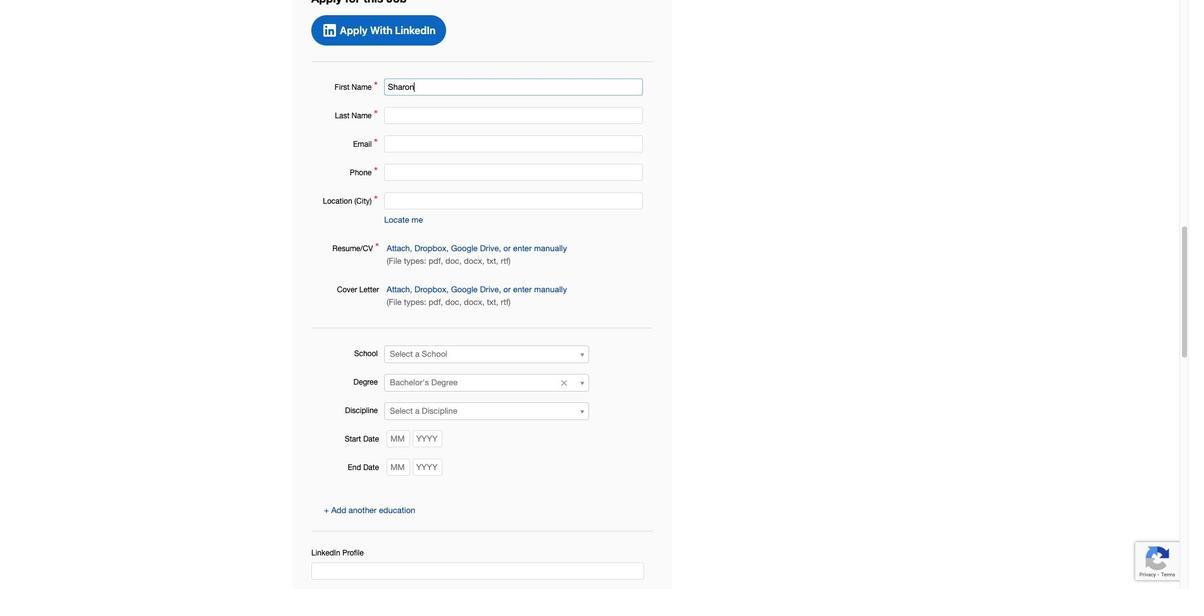 Task type: locate. For each thing, give the bounding box(es) containing it.
None text field
[[384, 79, 643, 96], [384, 107, 643, 124], [384, 136, 643, 153], [384, 164, 643, 181], [384, 193, 643, 210], [312, 563, 645, 580], [384, 79, 643, 96], [384, 107, 643, 124], [384, 136, 643, 153], [384, 164, 643, 181], [384, 193, 643, 210], [312, 563, 645, 580]]



Task type: describe. For each thing, give the bounding box(es) containing it.
Education Start Month text field
[[387, 431, 410, 448]]

Education End Year text field
[[413, 459, 442, 476]]

Education End Month text field
[[387, 459, 410, 476]]

Education Start Year text field
[[413, 431, 442, 448]]



